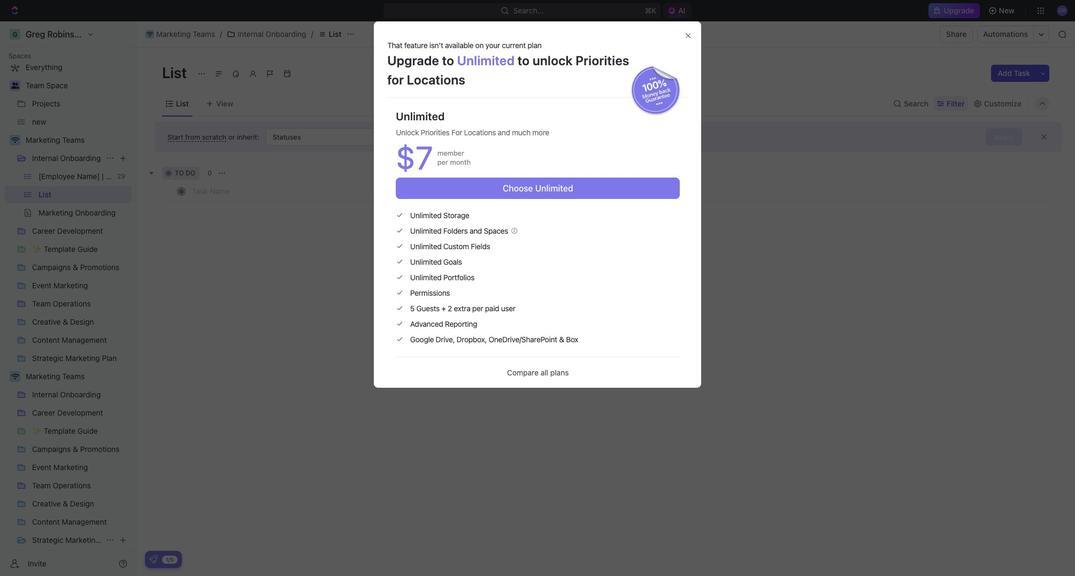 Task type: locate. For each thing, give the bounding box(es) containing it.
0 horizontal spatial list link
[[174, 96, 189, 111]]

1 horizontal spatial /
[[311, 29, 313, 39]]

unlimited folders and spaces
[[410, 226, 508, 236]]

per
[[438, 158, 448, 167], [472, 304, 483, 313]]

upgrade inside upgrade link
[[944, 6, 975, 15]]

2 horizontal spatial to
[[518, 53, 530, 68]]

task
[[1014, 68, 1031, 78]]

0 horizontal spatial internal onboarding
[[32, 154, 101, 163]]

1 vertical spatial priorities
[[421, 128, 450, 137]]

search...
[[513, 6, 544, 15]]

upgrade down feature
[[388, 53, 439, 68]]

unlimited up unlimited portfolios
[[410, 257, 442, 267]]

1 vertical spatial internal
[[32, 154, 58, 163]]

list
[[329, 29, 342, 39], [162, 64, 190, 81], [176, 99, 189, 108]]

0 vertical spatial spaces
[[9, 52, 31, 60]]

0 vertical spatial priorities
[[576, 53, 630, 68]]

/
[[220, 29, 222, 39], [311, 29, 313, 39]]

2
[[448, 304, 452, 313]]

per left paid
[[472, 304, 483, 313]]

internal
[[238, 29, 264, 39], [32, 154, 58, 163]]

to down current
[[518, 53, 530, 68]]

2 vertical spatial marketing teams link
[[26, 368, 129, 385]]

0 horizontal spatial wifi image
[[11, 137, 19, 143]]

1 vertical spatial onboarding
[[60, 154, 101, 163]]

internal onboarding
[[238, 29, 306, 39], [32, 154, 101, 163]]

per down member
[[438, 158, 448, 167]]

tree containing team space
[[4, 59, 132, 576]]

priorities for unlock
[[421, 128, 450, 137]]

upgrade
[[944, 6, 975, 15], [388, 53, 439, 68]]

1 vertical spatial internal onboarding link
[[32, 150, 102, 167]]

0 horizontal spatial upgrade
[[388, 53, 439, 68]]

0 vertical spatial list link
[[315, 28, 344, 41]]

wifi image
[[146, 32, 153, 37], [11, 137, 19, 143]]

customize button
[[971, 96, 1025, 111]]

choose unlimited
[[503, 184, 573, 193]]

0 horizontal spatial spaces
[[9, 52, 31, 60]]

and
[[498, 128, 510, 137], [470, 226, 482, 236]]

0 vertical spatial list
[[329, 29, 342, 39]]

to inside "to unlock priorities for locations"
[[518, 53, 530, 68]]

guests
[[417, 304, 440, 313]]

0 horizontal spatial onboarding
[[60, 154, 101, 163]]

reporting
[[445, 320, 477, 329]]

1 vertical spatial teams
[[62, 135, 85, 144]]

1 horizontal spatial per
[[472, 304, 483, 313]]

1 horizontal spatial internal onboarding
[[238, 29, 306, 39]]

search button
[[890, 96, 932, 111]]

extra
[[454, 304, 471, 313]]

upgrade for upgrade to unlimited
[[388, 53, 439, 68]]

available
[[445, 40, 474, 50]]

unlimited right choose
[[535, 184, 573, 193]]

1 vertical spatial marketing teams
[[26, 135, 85, 144]]

1 horizontal spatial internal
[[238, 29, 264, 39]]

2 vertical spatial marketing teams
[[26, 372, 85, 381]]

unlimited
[[457, 53, 515, 68], [396, 110, 445, 123], [535, 184, 573, 193], [410, 211, 442, 220], [410, 226, 442, 236], [410, 242, 442, 251], [410, 257, 442, 267], [410, 273, 442, 282]]

1 horizontal spatial list link
[[315, 28, 344, 41]]

priorities left for
[[421, 128, 450, 137]]

0 vertical spatial internal
[[238, 29, 264, 39]]

1 horizontal spatial internal onboarding link
[[224, 28, 309, 41]]

teams for marketing teams link to the middle
[[62, 135, 85, 144]]

priorities
[[576, 53, 630, 68], [421, 128, 450, 137]]

2 vertical spatial teams
[[62, 372, 85, 381]]

to for to do
[[175, 169, 184, 177]]

internal onboarding link
[[224, 28, 309, 41], [32, 150, 102, 167]]

to left do
[[175, 169, 184, 177]]

1 horizontal spatial upgrade
[[944, 6, 975, 15]]

spaces up user group icon
[[9, 52, 31, 60]]

0 horizontal spatial priorities
[[421, 128, 450, 137]]

team
[[26, 81, 44, 90]]

unlimited inside button
[[535, 184, 573, 193]]

marketing teams link
[[143, 28, 218, 41], [26, 132, 129, 149], [26, 368, 129, 385]]

and left much on the top of page
[[498, 128, 510, 137]]

1 horizontal spatial onboarding
[[266, 29, 306, 39]]

0 horizontal spatial to
[[175, 169, 184, 177]]

Task Name text field
[[192, 182, 505, 200]]

1 vertical spatial list link
[[174, 96, 189, 111]]

⌘k
[[645, 6, 657, 15]]

more
[[533, 128, 549, 137]]

fields
[[471, 242, 490, 251]]

current
[[502, 40, 526, 50]]

upgrade up share
[[944, 6, 975, 15]]

0 vertical spatial per
[[438, 158, 448, 167]]

unlimited up unlock
[[396, 110, 445, 123]]

unlimited up the permissions
[[410, 273, 442, 282]]

1 vertical spatial wifi image
[[11, 137, 19, 143]]

1 horizontal spatial and
[[498, 128, 510, 137]]

unlimited down the unlimited storage
[[410, 226, 442, 236]]

+
[[442, 304, 446, 313]]

unlimited for unlimited unlock priorities for locations and much more
[[396, 110, 445, 123]]

onedrive/sharepoint
[[489, 335, 557, 344]]

member
[[438, 149, 464, 157]]

1 vertical spatial per
[[472, 304, 483, 313]]

priorities inside unlimited unlock priorities for locations and much more
[[421, 128, 450, 137]]

spaces up fields
[[484, 226, 508, 236]]

0 vertical spatial wifi image
[[146, 32, 153, 37]]

to do
[[175, 169, 195, 177]]

2 / from the left
[[311, 29, 313, 39]]

unlimited storage
[[410, 211, 469, 220]]

add task
[[998, 68, 1031, 78]]

1 horizontal spatial to
[[442, 53, 454, 68]]

unlimited up unlimited goals
[[410, 242, 442, 251]]

to down available
[[442, 53, 454, 68]]

from
[[185, 132, 200, 141]]

priorities inside "to unlock priorities for locations"
[[576, 53, 630, 68]]

and up fields
[[470, 226, 482, 236]]

0 horizontal spatial /
[[220, 29, 222, 39]]

scratch
[[202, 132, 226, 141]]

tree
[[4, 59, 132, 576]]

1 vertical spatial internal onboarding
[[32, 154, 101, 163]]

add
[[998, 68, 1012, 78]]

compare
[[507, 368, 539, 377]]

1 vertical spatial and
[[470, 226, 482, 236]]

1 horizontal spatial wifi image
[[146, 32, 153, 37]]

onboarding
[[266, 29, 306, 39], [60, 154, 101, 163]]

1 horizontal spatial priorities
[[576, 53, 630, 68]]

much
[[512, 128, 531, 137]]

0 horizontal spatial per
[[438, 158, 448, 167]]

1 vertical spatial upgrade
[[388, 53, 439, 68]]

folders
[[443, 226, 468, 236]]

on
[[476, 40, 484, 50]]

2 vertical spatial list
[[176, 99, 189, 108]]

to
[[442, 53, 454, 68], [518, 53, 530, 68], [175, 169, 184, 177]]

to unlock priorities for locations
[[388, 53, 630, 87]]

0 vertical spatial upgrade
[[944, 6, 975, 15]]

upgrade link
[[929, 3, 980, 18]]

add task button
[[992, 65, 1037, 82]]

0 horizontal spatial internal
[[32, 154, 58, 163]]

0 vertical spatial onboarding
[[266, 29, 306, 39]]

to for to unlock priorities for locations
[[518, 53, 530, 68]]

automations
[[984, 29, 1028, 39]]

search
[[904, 99, 929, 108]]

onboarding checklist button element
[[149, 555, 158, 564]]

user group image
[[11, 82, 19, 89]]

paid
[[485, 304, 499, 313]]

unlimited left storage
[[410, 211, 442, 220]]

that feature isn't available on your current plan
[[388, 40, 542, 50]]

tree inside sidebar navigation
[[4, 59, 132, 576]]

unlimited for unlimited portfolios
[[410, 273, 442, 282]]

priorities right unlock
[[576, 53, 630, 68]]

unlimited inside unlimited unlock priorities for locations and much more
[[396, 110, 445, 123]]

portfolios
[[444, 273, 475, 282]]

marketing
[[156, 29, 191, 39], [26, 135, 60, 144], [26, 372, 60, 381], [65, 536, 100, 545]]

unlimited for unlimited goals
[[410, 257, 442, 267]]

for locations
[[388, 72, 466, 87]]

do
[[186, 169, 195, 177]]

1 vertical spatial spaces
[[484, 226, 508, 236]]

0 vertical spatial marketing teams link
[[143, 28, 218, 41]]

0 vertical spatial and
[[498, 128, 510, 137]]



Task type: vqa. For each thing, say whether or not it's contained in the screenshot.


Task type: describe. For each thing, give the bounding box(es) containing it.
invite
[[28, 559, 46, 568]]

strategic
[[32, 536, 63, 545]]

internal onboarding inside tree
[[32, 154, 101, 163]]

unlimited custom fields
[[410, 242, 490, 251]]

0 vertical spatial internal onboarding
[[238, 29, 306, 39]]

compare all plans button
[[507, 368, 569, 377]]

team space link
[[26, 77, 129, 94]]

unlimited portfolios
[[410, 273, 475, 282]]

and inside unlimited unlock priorities for locations and much more
[[498, 128, 510, 137]]

user
[[501, 304, 516, 313]]

onboarding checklist button image
[[149, 555, 158, 564]]

0 horizontal spatial internal onboarding link
[[32, 150, 102, 167]]

team space
[[26, 81, 68, 90]]

unlimited down on
[[457, 53, 515, 68]]

marketing teams for marketing teams link to the middle
[[26, 135, 85, 144]]

share button
[[940, 26, 974, 43]]

space
[[46, 81, 68, 90]]

that
[[388, 40, 403, 50]]

strategic marketing plan link
[[32, 532, 117, 549]]

upgrade to unlimited
[[388, 53, 515, 68]]

google drive,
[[410, 335, 455, 344]]

inherit:
[[237, 132, 259, 141]]

or
[[228, 132, 235, 141]]

advanced reporting
[[410, 320, 477, 329]]

member per month
[[438, 149, 471, 167]]

1/5
[[166, 556, 174, 563]]

google drive, dropbox, onedrive/sharepoint & box
[[410, 335, 579, 344]]

wifi image inside marketing teams link
[[146, 32, 153, 37]]

unlock
[[533, 53, 573, 68]]

isn't
[[430, 40, 443, 50]]

wifi image
[[11, 373, 19, 380]]

teams for the bottom marketing teams link
[[62, 372, 85, 381]]

locations
[[464, 128, 496, 137]]

5
[[410, 304, 415, 313]]

spaces inside sidebar navigation
[[9, 52, 31, 60]]

0 horizontal spatial and
[[470, 226, 482, 236]]

automations button
[[978, 26, 1034, 42]]

new button
[[984, 2, 1021, 19]]

0
[[208, 169, 212, 177]]

plan
[[102, 536, 117, 545]]

&
[[559, 335, 564, 344]]

start from scratch or inherit:
[[167, 132, 259, 141]]

5 guests + 2 extra per paid user
[[410, 304, 516, 313]]

all
[[541, 368, 549, 377]]

for
[[452, 128, 462, 137]]

plan
[[528, 40, 542, 50]]

custom
[[443, 242, 469, 251]]

0 vertical spatial internal onboarding link
[[224, 28, 309, 41]]

internal inside sidebar navigation
[[32, 154, 58, 163]]

unlimited for unlimited folders and spaces
[[410, 226, 442, 236]]

month
[[450, 158, 471, 167]]

unlock
[[396, 128, 419, 137]]

unlimited for unlimited storage
[[410, 211, 442, 220]]

choose unlimited button
[[396, 178, 680, 199]]

storage
[[443, 211, 469, 220]]

per inside member per month
[[438, 158, 448, 167]]

goals
[[443, 257, 462, 267]]

onboarding inside tree
[[60, 154, 101, 163]]

marketing teams for the bottom marketing teams link
[[26, 372, 85, 381]]

plans
[[551, 368, 569, 377]]

choose
[[503, 184, 533, 193]]

unlimited for unlimited custom fields
[[410, 242, 442, 251]]

1 vertical spatial marketing teams link
[[26, 132, 129, 149]]

unlimited unlock priorities for locations and much more
[[396, 110, 549, 137]]

priorities for unlock
[[576, 53, 630, 68]]

1 horizontal spatial spaces
[[484, 226, 508, 236]]

box
[[566, 335, 579, 344]]

upgrade for upgrade
[[944, 6, 975, 15]]

dropbox,
[[457, 335, 487, 344]]

feature
[[404, 40, 428, 50]]

customize
[[984, 99, 1022, 108]]

permissions
[[410, 289, 450, 298]]

0 vertical spatial marketing teams
[[156, 29, 215, 39]]

compare all plans
[[507, 368, 569, 377]]

0 vertical spatial teams
[[193, 29, 215, 39]]

unlimited goals
[[410, 257, 462, 267]]

1 / from the left
[[220, 29, 222, 39]]

share
[[947, 29, 967, 39]]

strategic marketing plan
[[32, 536, 117, 545]]

start from scratch link
[[167, 132, 226, 142]]

sidebar navigation
[[0, 21, 136, 576]]

advanced
[[410, 320, 443, 329]]

start
[[167, 132, 183, 141]]

new
[[999, 6, 1015, 15]]

1 vertical spatial list
[[162, 64, 190, 81]]

your
[[486, 40, 500, 50]]



